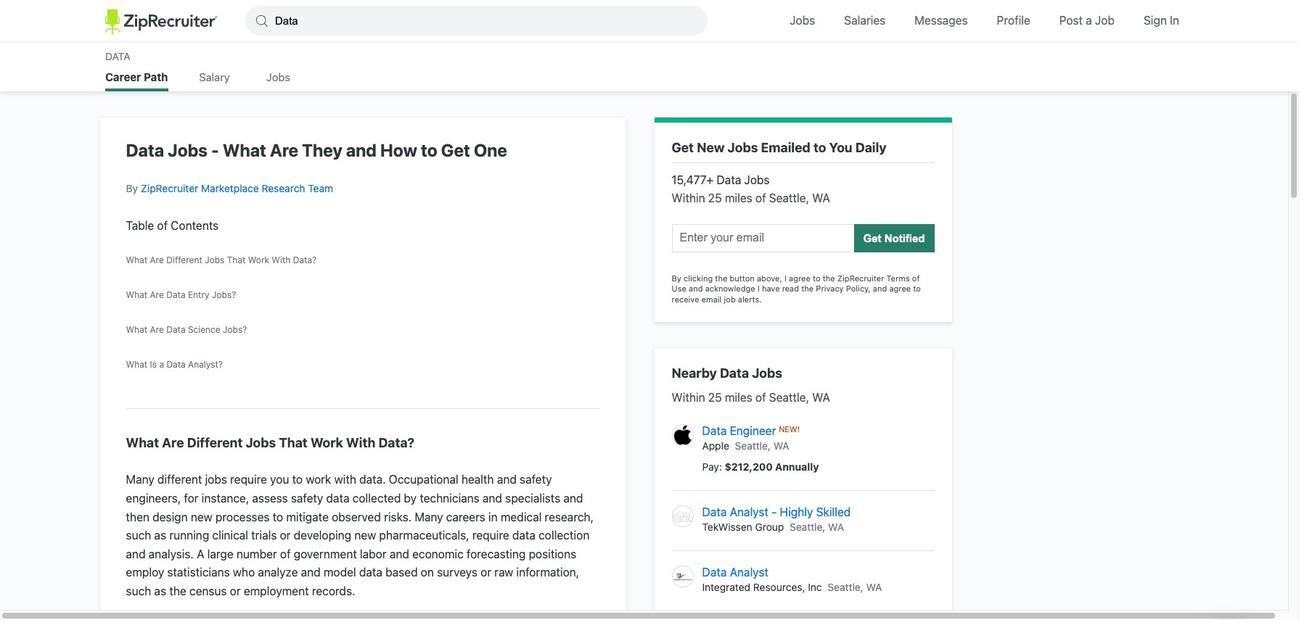 Task type: vqa. For each thing, say whether or not it's contained in the screenshot.
f link
no



Task type: locate. For each thing, give the bounding box(es) containing it.
get left notified
[[863, 232, 881, 245]]

employment
[[244, 585, 309, 598]]

new up labor
[[354, 529, 376, 542]]

jobs link left salaries link
[[779, 0, 826, 41]]

0 vertical spatial -
[[211, 140, 219, 160]]

- up group
[[772, 506, 777, 519]]

then
[[126, 511, 149, 524]]

jobs? right science on the left bottom of page
[[223, 324, 247, 335]]

of up analyze
[[280, 548, 291, 561]]

1 horizontal spatial -
[[772, 506, 777, 519]]

and right ,
[[873, 284, 887, 293]]

ziprecruiter
[[141, 182, 198, 194], [837, 274, 884, 283]]

safety
[[520, 474, 552, 487], [291, 492, 323, 505]]

2 such from the top
[[126, 585, 151, 598]]

are for the what are different jobs that work with data? "link"
[[150, 255, 164, 266]]

what up what is a data analyst?
[[126, 324, 147, 335]]

1 horizontal spatial get
[[672, 140, 694, 155]]

get
[[441, 140, 470, 160], [672, 140, 694, 155], [863, 232, 881, 245]]

data inside '15,477+ data jobs within 25 miles of seattle, wa'
[[717, 173, 741, 187]]

agree
[[789, 274, 810, 283], [889, 284, 911, 293]]

data engineer new! apple seattle, wa
[[702, 425, 800, 452]]

that up you
[[279, 435, 308, 451]]

25
[[708, 192, 722, 205], [708, 392, 722, 405]]

employ
[[126, 566, 164, 579]]

data inside "data engineer new! apple seattle, wa"
[[702, 425, 727, 438]]

by for by clicking the button above, i agree to the ziprecruiter
[[672, 274, 681, 283]]

1 analyst from the top
[[730, 506, 769, 519]]

main element
[[105, 0, 1194, 41]]

what are different jobs that work with data?
[[126, 255, 317, 266], [126, 435, 414, 451]]

0 vertical spatial analyst
[[730, 506, 769, 519]]

analyst inside data analyst integrated resources, inc seattle, wa
[[730, 566, 769, 580]]

what for the what are different jobs that work with data? "link"
[[126, 255, 147, 266]]

ziprecruiter marketplace research team link
[[141, 182, 333, 194]]

1 horizontal spatial agree
[[889, 284, 911, 293]]

, and agree to receive email job alerts.
[[672, 284, 921, 304]]

0 horizontal spatial work
[[248, 255, 269, 266]]

seattle, up new!
[[769, 392, 809, 405]]

2 what are different jobs that work with data? from the top
[[126, 435, 414, 451]]

or down who
[[230, 585, 241, 598]]

1 vertical spatial many
[[415, 511, 443, 524]]

of inside the "terms of use"
[[912, 274, 920, 283]]

seattle,
[[769, 192, 809, 205], [769, 392, 809, 405], [735, 440, 771, 452], [790, 521, 825, 534], [828, 582, 863, 594]]

0 vertical spatial with
[[272, 255, 291, 266]]

and acknowledge i have read the privacy policy
[[686, 284, 868, 293]]

is
[[150, 359, 157, 370]]

2 vertical spatial data
[[359, 566, 382, 579]]

data? inside "link"
[[293, 255, 317, 266]]

are for the what are data science jobs? link
[[150, 324, 164, 335]]

seattle, down highly
[[790, 521, 825, 534]]

seattle, right inc
[[828, 582, 863, 594]]

1 vertical spatial a
[[159, 359, 164, 370]]

mitigate
[[286, 511, 329, 524]]

require
[[230, 474, 267, 487], [472, 529, 509, 542]]

risks.
[[384, 511, 412, 524]]

1 25 from the top
[[708, 192, 722, 205]]

as
[[154, 529, 166, 542], [154, 585, 166, 598]]

by up the use
[[672, 274, 681, 283]]

within down nearby
[[672, 392, 705, 405]]

0 vertical spatial work
[[248, 255, 269, 266]]

1 vertical spatial data
[[512, 529, 536, 542]]

group
[[755, 521, 784, 534]]

1 horizontal spatial with
[[346, 435, 375, 451]]

1 within from the top
[[672, 192, 705, 205]]

with down research
[[272, 255, 291, 266]]

by for by ziprecruiter marketplace research team
[[126, 182, 138, 194]]

1 such from the top
[[126, 529, 151, 542]]

ziprecruiter up the policy at the top right
[[837, 274, 884, 283]]

many up pharmaceuticals,
[[415, 511, 443, 524]]

data inside data analyst - highly skilled tekwissen group seattle, wa
[[702, 506, 727, 519]]

1 vertical spatial jobs link
[[261, 70, 296, 91]]

to right you
[[292, 474, 303, 487]]

clicking
[[684, 274, 713, 283]]

to right ,
[[913, 284, 921, 293]]

and inside , and agree to receive email job alerts.
[[873, 284, 887, 293]]

of up email address email field
[[755, 192, 766, 205]]

1 horizontal spatial require
[[472, 529, 509, 542]]

1 vertical spatial data?
[[378, 435, 414, 451]]

in
[[488, 511, 498, 524]]

are for "what are data entry jobs?" link
[[150, 289, 164, 300]]

2 horizontal spatial get
[[863, 232, 881, 245]]

0 vertical spatial miles
[[725, 192, 752, 205]]

of right table on the left
[[157, 219, 168, 232]]

new down for
[[191, 511, 212, 524]]

within down 15,477+
[[672, 192, 705, 205]]

jobs down "get new jobs emailed to you daily"
[[744, 173, 770, 187]]

0 vertical spatial what are different jobs that work with data?
[[126, 255, 317, 266]]

data down with
[[326, 492, 349, 505]]

and down clicking
[[689, 284, 703, 293]]

the inside many different jobs require you to work with data. occupational health and safety engineers, for instance, assess safety data collected by technicians and specialists and then design new processes to mitigate observed risks. many careers in medical research, such as running clinical trials or developing new pharmaceuticals, require data collection and analysis. a large number of government labor and economic forecasting positions employ statisticians who analyze and model data based on surveys or raw information, such as the census or employment records.
[[169, 585, 186, 598]]

different
[[157, 474, 202, 487]]

what are data science jobs? link
[[126, 313, 599, 348]]

one
[[474, 140, 507, 160]]

0 horizontal spatial agree
[[789, 274, 810, 283]]

and up in
[[483, 492, 502, 505]]

work inside "link"
[[248, 255, 269, 266]]

1 horizontal spatial jobs link
[[779, 0, 826, 41]]

have
[[762, 284, 780, 293]]

of inside '15,477+ data jobs within 25 miles of seattle, wa'
[[755, 192, 766, 205]]

what up what are data science jobs?
[[126, 289, 147, 300]]

0 vertical spatial i
[[784, 274, 787, 283]]

of
[[755, 192, 766, 205], [157, 219, 168, 232], [912, 274, 920, 283], [755, 392, 766, 405], [280, 548, 291, 561]]

analyst inside data analyst - highly skilled tekwissen group seattle, wa
[[730, 506, 769, 519]]

email
[[702, 294, 722, 304]]

1 vertical spatial by
[[672, 274, 681, 283]]

within 25 miles of seattle, wa
[[672, 392, 830, 405]]

data analyst link
[[702, 566, 769, 582]]

0 vertical spatial data?
[[293, 255, 317, 266]]

records.
[[312, 585, 355, 598]]

0 horizontal spatial safety
[[291, 492, 323, 505]]

miles up email address email field
[[725, 192, 752, 205]]

what down table on the left
[[126, 255, 147, 266]]

get inside button
[[863, 232, 881, 245]]

new
[[191, 511, 212, 524], [354, 529, 376, 542]]

forecasting
[[467, 548, 526, 561]]

and up the based at the bottom left
[[390, 548, 409, 561]]

work
[[306, 474, 331, 487]]

policy
[[846, 284, 868, 293]]

data down medical
[[512, 529, 536, 542]]

what is a data analyst? link
[[126, 348, 599, 382]]

0 vertical spatial many
[[126, 474, 154, 487]]

safety up mitigate
[[291, 492, 323, 505]]

developing
[[294, 529, 351, 542]]

0 vertical spatial by
[[126, 182, 138, 194]]

0 horizontal spatial new
[[191, 511, 212, 524]]

0 horizontal spatial data
[[326, 492, 349, 505]]

such down employ on the left of the page
[[126, 585, 151, 598]]

use
[[672, 284, 686, 293]]

1 vertical spatial such
[[126, 585, 151, 598]]

1 vertical spatial analyst
[[730, 566, 769, 580]]

0 horizontal spatial require
[[230, 474, 267, 487]]

1 vertical spatial different
[[187, 435, 243, 451]]

to
[[421, 140, 437, 160], [813, 140, 826, 155], [813, 274, 820, 283], [913, 284, 921, 293], [292, 474, 303, 487], [273, 511, 283, 524]]

0 vertical spatial 25
[[708, 192, 722, 205]]

safety up 'specialists'
[[520, 474, 552, 487]]

button
[[730, 274, 755, 283]]

as down employ on the left of the page
[[154, 585, 166, 598]]

seattle, inside data analyst - highly skilled tekwissen group seattle, wa
[[790, 521, 825, 534]]

jobs up entry
[[205, 255, 225, 266]]

to up privacy
[[813, 274, 820, 283]]

that up what are data entry jobs? in the left top of the page
[[227, 255, 246, 266]]

1 horizontal spatial many
[[415, 511, 443, 524]]

0 vertical spatial jobs link
[[779, 0, 826, 41]]

collection
[[539, 529, 590, 542]]

data? up "what are data entry jobs?" link
[[293, 255, 317, 266]]

jobs?
[[212, 289, 236, 300], [223, 324, 247, 335]]

jobs up by ziprecruiter marketplace research team
[[168, 140, 208, 160]]

0 horizontal spatial ziprecruiter
[[141, 182, 198, 194]]

apple
[[702, 440, 729, 452]]

0 horizontal spatial jobs link
[[261, 70, 296, 91]]

with inside "link"
[[272, 255, 291, 266]]

0 horizontal spatial data?
[[293, 255, 317, 266]]

notified
[[884, 232, 925, 245]]

15,477+ data jobs within 25 miles of seattle, wa
[[672, 173, 830, 205]]

0 vertical spatial that
[[227, 255, 246, 266]]

25 down 'nearby data jobs' on the bottom right of the page
[[708, 392, 722, 405]]

1 vertical spatial -
[[772, 506, 777, 519]]

2 analyst from the top
[[730, 566, 769, 580]]

salary link
[[197, 70, 232, 91]]

by
[[126, 182, 138, 194], [672, 274, 681, 283]]

get for get notified
[[863, 232, 881, 245]]

as down the design
[[154, 529, 166, 542]]

acknowledge
[[705, 284, 755, 293]]

inc
[[808, 582, 822, 594]]

2 as from the top
[[154, 585, 166, 598]]

25 down 15,477+
[[708, 192, 722, 205]]

the
[[715, 274, 727, 283], [823, 274, 835, 283], [801, 284, 814, 293], [169, 585, 186, 598]]

1 horizontal spatial by
[[672, 274, 681, 283]]

different up what are data entry jobs? in the left top of the page
[[166, 255, 202, 266]]

0 vertical spatial data
[[326, 492, 349, 505]]

get left 'new'
[[672, 140, 694, 155]]

0 vertical spatial jobs?
[[212, 289, 236, 300]]

what are different jobs that work with data? up you
[[126, 435, 414, 451]]

what up 'different'
[[126, 435, 159, 451]]

what are data entry jobs? link
[[126, 278, 599, 313]]

tekwissen
[[702, 521, 752, 534]]

health
[[461, 474, 494, 487]]

or right trials
[[280, 529, 291, 542]]

data.
[[359, 474, 386, 487]]

jobs inside tabs element
[[266, 70, 290, 83]]

jobs up within 25 miles of seattle, wa
[[752, 366, 782, 381]]

data right 15,477+
[[717, 173, 741, 187]]

1 vertical spatial ziprecruiter
[[837, 274, 884, 283]]

and up research, at the left of the page
[[563, 492, 583, 505]]

what for the what are data science jobs? link
[[126, 324, 147, 335]]

jobs? right entry
[[212, 289, 236, 300]]

by up table on the left
[[126, 182, 138, 194]]

get left the one
[[441, 140, 470, 160]]

i up read
[[784, 274, 787, 283]]

1 what are different jobs that work with data? from the top
[[126, 255, 317, 266]]

jobs left salaries
[[790, 14, 815, 27]]

a
[[197, 548, 204, 561]]

data up apple
[[702, 425, 727, 438]]

what are data science jobs?
[[126, 324, 247, 335]]

and up employ on the left of the page
[[126, 548, 146, 561]]

to left 'you'
[[813, 140, 826, 155]]

what left is
[[126, 359, 147, 370]]

on
[[421, 566, 434, 579]]

what are different jobs that work with data? inside "link"
[[126, 255, 317, 266]]

jobs up you
[[246, 435, 276, 451]]

0 vertical spatial as
[[154, 529, 166, 542]]

are inside "link"
[[150, 255, 164, 266]]

1 vertical spatial work
[[311, 435, 343, 451]]

what are different jobs that work with data? up entry
[[126, 255, 317, 266]]

large
[[207, 548, 234, 561]]

0 vertical spatial different
[[166, 255, 202, 266]]

0 vertical spatial safety
[[520, 474, 552, 487]]

miles
[[725, 192, 752, 205], [725, 392, 752, 405]]

data left science on the left bottom of page
[[166, 324, 185, 335]]

get notified button
[[854, 224, 934, 253]]

with up data.
[[346, 435, 375, 451]]

are left entry
[[150, 289, 164, 300]]

salaries
[[844, 14, 886, 27]]

data down labor
[[359, 566, 382, 579]]

1 miles from the top
[[725, 192, 752, 205]]

new!
[[779, 425, 800, 434]]

to down assess at the bottom left
[[273, 511, 283, 524]]

profile link
[[986, 0, 1041, 41]]

ziprecruiter image
[[105, 9, 218, 34]]

Search job title or keyword text field
[[245, 6, 708, 36]]

number
[[237, 548, 277, 561]]

agree down terms
[[889, 284, 911, 293]]

0 horizontal spatial or
[[230, 585, 241, 598]]

0 horizontal spatial with
[[272, 255, 291, 266]]

1 vertical spatial agree
[[889, 284, 911, 293]]

work
[[248, 255, 269, 266], [311, 435, 343, 451]]

- inside data analyst - highly skilled tekwissen group seattle, wa
[[772, 506, 777, 519]]

1 horizontal spatial work
[[311, 435, 343, 451]]

0 vertical spatial agree
[[789, 274, 810, 283]]

jobs inside "link"
[[205, 255, 225, 266]]

data left entry
[[166, 289, 185, 300]]

0 vertical spatial a
[[1086, 14, 1092, 27]]

- up by ziprecruiter marketplace research team
[[211, 140, 219, 160]]

data analyst integrated resources, inc seattle, wa
[[702, 566, 882, 594]]

1 vertical spatial as
[[154, 585, 166, 598]]

seattle, up email address email field
[[769, 192, 809, 205]]

or left raw
[[481, 566, 491, 579]]

running
[[169, 529, 209, 542]]

1 horizontal spatial safety
[[520, 474, 552, 487]]

of right terms
[[912, 274, 920, 283]]

1 horizontal spatial new
[[354, 529, 376, 542]]

the down statisticians
[[169, 585, 186, 598]]

0 horizontal spatial get
[[441, 140, 470, 160]]

1 vertical spatial what are different jobs that work with data?
[[126, 435, 414, 451]]

wa inside "data engineer new! apple seattle, wa"
[[773, 440, 789, 452]]

1 vertical spatial or
[[481, 566, 491, 579]]

0 vertical spatial new
[[191, 511, 212, 524]]

0 horizontal spatial -
[[211, 140, 219, 160]]

1 horizontal spatial or
[[280, 529, 291, 542]]

science
[[188, 324, 220, 335]]

career
[[105, 70, 141, 83]]

wa
[[812, 192, 830, 205], [812, 392, 830, 405], [773, 440, 789, 452], [828, 521, 844, 534], [866, 582, 882, 594]]

Email Address email field
[[672, 224, 854, 253]]

different up the jobs
[[187, 435, 243, 451]]

0 horizontal spatial i
[[757, 284, 760, 293]]

0 vertical spatial such
[[126, 529, 151, 542]]

technicians
[[420, 492, 480, 505]]

1 vertical spatial jobs?
[[223, 324, 247, 335]]

analyst up integrated at the right bottom of the page
[[730, 566, 769, 580]]

data up tekwissen
[[702, 506, 727, 519]]

entry
[[188, 289, 209, 300]]

1 horizontal spatial a
[[1086, 14, 1092, 27]]

skilled
[[816, 506, 851, 519]]

1 horizontal spatial that
[[279, 435, 308, 451]]

0 horizontal spatial by
[[126, 182, 138, 194]]

1 vertical spatial within
[[672, 392, 705, 405]]

assess
[[252, 492, 288, 505]]

are down table of contents
[[150, 255, 164, 266]]

ziprecruiter up table of contents
[[141, 182, 198, 194]]

what inside "link"
[[126, 255, 147, 266]]

sign in
[[1144, 14, 1179, 27]]

1 vertical spatial 25
[[708, 392, 722, 405]]

0 vertical spatial within
[[672, 192, 705, 205]]

1 vertical spatial miles
[[725, 392, 752, 405]]

0 horizontal spatial that
[[227, 255, 246, 266]]

1 horizontal spatial ziprecruiter
[[837, 274, 884, 283]]

analyst up group
[[730, 506, 769, 519]]

i
[[784, 274, 787, 283], [757, 284, 760, 293]]

economic
[[412, 548, 464, 561]]

such
[[126, 529, 151, 542], [126, 585, 151, 598]]

by clicking the button above, i agree to the ziprecruiter
[[672, 274, 887, 283]]

miles down 'nearby data jobs' on the bottom right of the page
[[725, 392, 752, 405]]

many up engineers,
[[126, 474, 154, 487]]

0 vertical spatial require
[[230, 474, 267, 487]]

job
[[724, 294, 736, 304]]

1 vertical spatial i
[[757, 284, 760, 293]]

processes
[[216, 511, 270, 524]]



Task type: describe. For each thing, give the bounding box(es) containing it.
what for "what are data entry jobs?" link
[[126, 289, 147, 300]]

a inside 'element'
[[1086, 14, 1092, 27]]

2 25 from the top
[[708, 392, 722, 405]]

information,
[[516, 566, 579, 579]]

1 vertical spatial safety
[[291, 492, 323, 505]]

within inside '15,477+ data jobs within 25 miles of seattle, wa'
[[672, 192, 705, 205]]

instance,
[[202, 492, 249, 505]]

annually
[[775, 461, 819, 474]]

get notified
[[863, 232, 925, 245]]

read
[[782, 284, 799, 293]]

sign in link
[[1133, 0, 1190, 41]]

jobs? for what are data entry jobs?
[[212, 289, 236, 300]]

get new jobs emailed to you daily
[[672, 140, 887, 155]]

what up ziprecruiter marketplace research team link
[[223, 140, 266, 160]]

what is a data analyst?
[[126, 359, 223, 370]]

that inside the what are different jobs that work with data? "link"
[[227, 255, 246, 266]]

receive
[[672, 294, 699, 304]]

are up 'different'
[[162, 435, 184, 451]]

0 horizontal spatial many
[[126, 474, 154, 487]]

seattle, inside "data engineer new! apple seattle, wa"
[[735, 440, 771, 452]]

tabs element
[[105, 70, 1194, 91]]

post a job link
[[1049, 0, 1126, 41]]

analyst for integrated
[[730, 566, 769, 580]]

what for the what is a data analyst? link
[[126, 359, 147, 370]]

government
[[294, 548, 357, 561]]

2 within from the top
[[672, 392, 705, 405]]

data analyst - highly skilled link
[[702, 506, 851, 521]]

what are data entry jobs?
[[126, 289, 236, 300]]

miles inside '15,477+ data jobs within 25 miles of seattle, wa'
[[725, 192, 752, 205]]

privacy
[[816, 284, 844, 293]]

engineers,
[[126, 492, 181, 505]]

who
[[233, 566, 255, 579]]

and down government in the left bottom of the page
[[301, 566, 321, 579]]

$212,200
[[725, 461, 773, 474]]

the up acknowledge
[[715, 274, 727, 283]]

analysis.
[[149, 548, 194, 561]]

seattle, inside '15,477+ data jobs within 25 miles of seattle, wa'
[[769, 192, 809, 205]]

emailed
[[761, 140, 810, 155]]

wa inside data analyst integrated resources, inc seattle, wa
[[866, 582, 882, 594]]

nearby data jobs
[[672, 366, 782, 381]]

0 horizontal spatial a
[[159, 359, 164, 370]]

messages link
[[904, 0, 979, 41]]

post
[[1059, 14, 1083, 27]]

contents
[[171, 219, 219, 232]]

- for jobs
[[211, 140, 219, 160]]

2 vertical spatial or
[[230, 585, 241, 598]]

post a job
[[1059, 14, 1115, 27]]

design
[[153, 511, 188, 524]]

the right read
[[801, 284, 814, 293]]

collected
[[353, 492, 401, 505]]

of inside many different jobs require you to work with data. occupational health and safety engineers, for instance, assess safety data collected by technicians and specialists and then design new processes to mitigate observed risks. many careers in medical research, such as running clinical trials or developing new pharmaceuticals, require data collection and analysis. a large number of government labor and economic forecasting positions employ statisticians who analyze and model data based on surveys or raw information, such as the census or employment records.
[[280, 548, 291, 561]]

are left "they" at the left of page
[[270, 140, 298, 160]]

by
[[404, 492, 417, 505]]

data right is
[[166, 359, 186, 370]]

path
[[144, 70, 168, 83]]

engineer
[[730, 425, 776, 438]]

career path link
[[105, 70, 168, 89]]

data analyst - highly skilled tekwissen group seattle, wa
[[702, 506, 851, 534]]

1 vertical spatial new
[[354, 529, 376, 542]]

table
[[126, 219, 154, 232]]

observed
[[332, 511, 381, 524]]

2 horizontal spatial or
[[481, 566, 491, 579]]

0 vertical spatial ziprecruiter
[[141, 182, 198, 194]]

1 horizontal spatial data
[[359, 566, 382, 579]]

pay: $212,200 annually
[[702, 461, 819, 474]]

occupational
[[389, 474, 458, 487]]

jobs? for what are data science jobs?
[[223, 324, 247, 335]]

sign
[[1144, 14, 1167, 27]]

and right health
[[497, 474, 517, 487]]

labor
[[360, 548, 387, 561]]

get for get new jobs emailed to you daily
[[672, 140, 694, 155]]

the up privacy
[[823, 274, 835, 283]]

wa inside '15,477+ data jobs within 25 miles of seattle, wa'
[[812, 192, 830, 205]]

by ziprecruiter marketplace research team
[[126, 182, 333, 194]]

seattle, inside data analyst integrated resources, inc seattle, wa
[[828, 582, 863, 594]]

medical
[[501, 511, 542, 524]]

specialists
[[505, 492, 560, 505]]

marketplace
[[201, 182, 259, 194]]

in
[[1170, 14, 1179, 27]]

based
[[385, 566, 418, 579]]

data up career
[[105, 50, 130, 62]]

pharmaceuticals,
[[379, 529, 469, 542]]

1 as from the top
[[154, 529, 166, 542]]

raw
[[494, 566, 513, 579]]

1 horizontal spatial i
[[784, 274, 787, 283]]

pay:
[[702, 461, 722, 474]]

analyst for -
[[730, 506, 769, 519]]

jobs inside main 'element'
[[790, 14, 815, 27]]

profile
[[997, 14, 1030, 27]]

trials
[[251, 529, 277, 542]]

positions
[[529, 548, 576, 561]]

1 vertical spatial with
[[346, 435, 375, 451]]

research,
[[545, 511, 594, 524]]

you
[[829, 140, 852, 155]]

clinical
[[212, 529, 248, 542]]

agree inside , and agree to receive email job alerts.
[[889, 284, 911, 293]]

2 miles from the top
[[725, 392, 752, 405]]

careers
[[446, 511, 485, 524]]

15,477+
[[672, 173, 714, 187]]

privacy policy link
[[816, 284, 868, 293]]

highly
[[780, 506, 813, 519]]

data up within 25 miles of seattle, wa
[[720, 366, 749, 381]]

new
[[697, 140, 725, 155]]

career path
[[105, 70, 168, 83]]

many different jobs require you to work with data. occupational health and safety engineers, for instance, assess safety data collected by technicians and specialists and then design new processes to mitigate observed risks. many careers in medical research, such as running clinical trials or developing new pharmaceuticals, require data collection and analysis. a large number of government labor and economic forecasting positions employ statisticians who analyze and model data based on surveys or raw information, such as the census or employment records.
[[126, 474, 594, 598]]

how
[[380, 140, 417, 160]]

and left how
[[346, 140, 377, 160]]

- for analyst
[[772, 506, 777, 519]]

of up engineer
[[755, 392, 766, 405]]

1 vertical spatial that
[[279, 435, 308, 451]]

2 horizontal spatial data
[[512, 529, 536, 542]]

1 horizontal spatial data?
[[378, 435, 414, 451]]

terms
[[887, 274, 910, 283]]

to inside , and agree to receive email job alerts.
[[913, 284, 921, 293]]

different inside "link"
[[166, 255, 202, 266]]

resources,
[[753, 582, 805, 594]]

with
[[334, 474, 356, 487]]

census
[[189, 585, 227, 598]]

jobs right 'new'
[[728, 140, 758, 155]]

wa inside data analyst - highly skilled tekwissen group seattle, wa
[[828, 521, 844, 534]]

data down career path link
[[126, 140, 164, 160]]

25 inside '15,477+ data jobs within 25 miles of seattle, wa'
[[708, 192, 722, 205]]

data jobs - what are they and how to get one
[[126, 140, 507, 160]]

nearby
[[672, 366, 717, 381]]

salaries link
[[833, 0, 896, 41]]

daily
[[855, 140, 887, 155]]

messages
[[915, 14, 968, 27]]

to right how
[[421, 140, 437, 160]]

0 vertical spatial or
[[280, 529, 291, 542]]

jobs inside '15,477+ data jobs within 25 miles of seattle, wa'
[[744, 173, 770, 187]]

terms of use
[[672, 274, 920, 293]]

you
[[270, 474, 289, 487]]

data inside data analyst integrated resources, inc seattle, wa
[[702, 566, 727, 580]]

surveys
[[437, 566, 478, 579]]

1 vertical spatial require
[[472, 529, 509, 542]]



